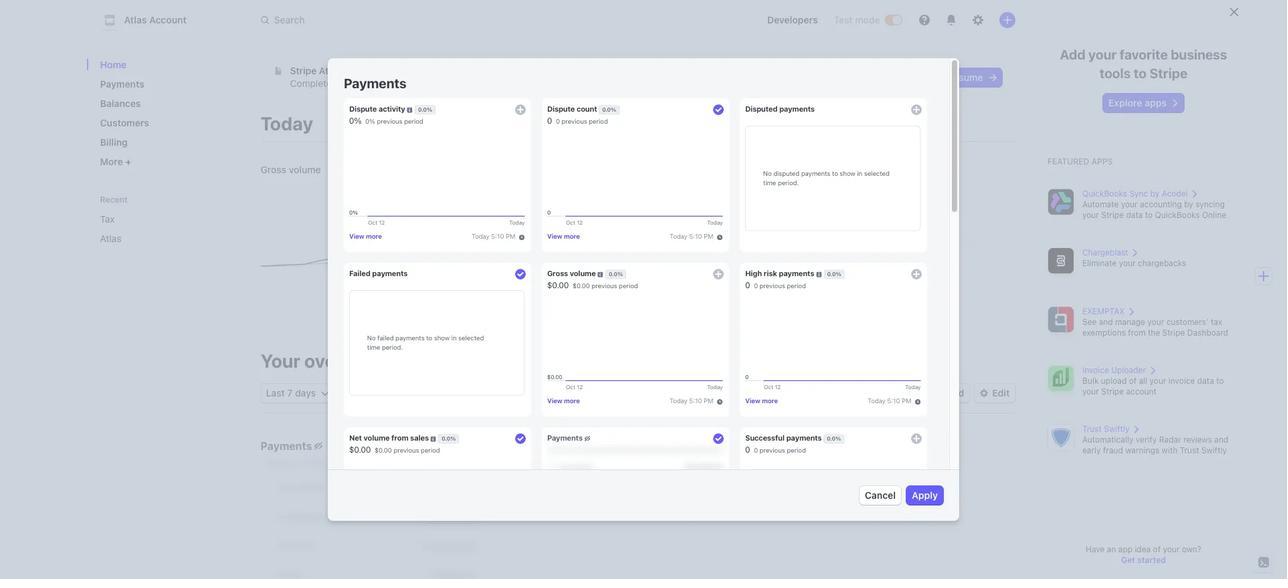 Task type: locate. For each thing, give the bounding box(es) containing it.
0 vertical spatial add
[[1060, 47, 1086, 62]]

automate
[[1083, 199, 1119, 209]]

to down accounting
[[1145, 210, 1153, 220]]

account
[[149, 14, 187, 25]]

1 horizontal spatial period
[[634, 459, 662, 470]]

your down 'automate'
[[1083, 210, 1099, 220]]

1 vertical spatial atlas
[[319, 65, 341, 76]]

info image
[[603, 443, 611, 451], [917, 443, 925, 451]]

gross volume down previous period popup button
[[530, 440, 601, 452]]

0 vertical spatial —
[[782, 181, 793, 196]]

stripe inside 'stripe atlas application in progress complete the application to continue setting up your company.'
[[290, 65, 317, 76]]

add inside button
[[946, 387, 964, 399]]

payments inside alert dialog
[[344, 75, 407, 91]]

0 vertical spatial application
[[344, 65, 392, 76]]

0 horizontal spatial previous
[[595, 459, 631, 470]]

trust down the reviews
[[1180, 446, 1199, 456]]

stripe down favorite
[[1150, 66, 1188, 81]]

invoice uploader
[[1083, 365, 1146, 375]]

stripe inside bulk upload of all your invoice data to your stripe account
[[1102, 387, 1124, 397]]

0 horizontal spatial data
[[1126, 210, 1143, 220]]

1 horizontal spatial volume
[[563, 440, 601, 452]]

previous for net volume from sales
[[864, 459, 901, 470]]

gross volume
[[261, 164, 321, 175], [530, 440, 601, 452]]

payouts —
[[782, 254, 817, 286]]

1 horizontal spatial quickbooks
[[1155, 210, 1200, 220]]

your down bulk at bottom
[[1083, 387, 1099, 397]]

oct 12 – oct 18
[[354, 387, 417, 399]]

1 horizontal spatial of
[[1153, 545, 1161, 555]]

period inside popup button
[[534, 387, 562, 399]]

stripe inside automate your accounting by syncing your stripe data to quickbooks online
[[1102, 210, 1124, 220]]

payments inside core navigation links element
[[100, 78, 144, 90]]

quickbooks up 'automate'
[[1083, 189, 1128, 199]]

account
[[1126, 387, 1157, 397]]

from inside see and manage your customers' tax exemptions from the stripe dashboard
[[1128, 328, 1146, 338]]

oct
[[354, 387, 370, 399], [388, 387, 404, 399]]

1 horizontal spatial oct
[[388, 387, 404, 399]]

stripe down 'automate'
[[1102, 210, 1124, 220]]

$0.00 $0.00 previous period
[[530, 457, 662, 471], [799, 457, 931, 471]]

1 vertical spatial quickbooks
[[1155, 210, 1200, 220]]

from
[[1128, 328, 1146, 338], [861, 440, 885, 452]]

your
[[1089, 47, 1117, 62], [498, 78, 517, 89], [1121, 199, 1138, 209], [1083, 210, 1099, 220], [1119, 258, 1136, 268], [1148, 317, 1164, 327], [1150, 376, 1167, 386], [1083, 387, 1099, 397], [1163, 545, 1180, 555]]

$0.00 $0.00 previous period for net volume from sales
[[799, 457, 931, 471]]

1 horizontal spatial previous
[[864, 459, 901, 470]]

to down in
[[401, 78, 409, 89]]

of inside bulk upload of all your invoice data to your stripe account
[[1129, 376, 1137, 386]]

0 horizontal spatial payments
[[100, 78, 144, 90]]

stripe atlas application in progress complete the application to continue setting up your company.
[[290, 65, 561, 89]]

1 previous from the left
[[595, 459, 631, 470]]

atlas down the tax
[[100, 233, 121, 244]]

toolbar
[[929, 384, 1015, 403]]

last 7 days
[[266, 387, 316, 399]]

0 horizontal spatial by
[[1151, 189, 1160, 199]]

previous period
[[493, 387, 562, 399]]

0 horizontal spatial and
[[1099, 317, 1113, 327]]

stripe up complete
[[290, 65, 317, 76]]

and right the reviews
[[1215, 435, 1229, 445]]

your up tools
[[1089, 47, 1117, 62]]

0 horizontal spatial oct
[[354, 387, 370, 399]]

2 horizontal spatial period
[[903, 459, 931, 470]]

have an app idea of your own? get started
[[1086, 545, 1202, 565]]

0 vertical spatial swiftly
[[1104, 424, 1130, 434]]

gross down previous period popup button
[[530, 440, 560, 452]]

— down usd
[[782, 181, 793, 196]]

data down quickbooks sync by acodei
[[1126, 210, 1143, 220]]

atlas inside "button"
[[124, 14, 147, 25]]

2 horizontal spatial atlas
[[319, 65, 341, 76]]

1 horizontal spatial gross volume
[[530, 440, 601, 452]]

early
[[1083, 446, 1101, 456]]

1 horizontal spatial swiftly
[[1202, 446, 1227, 456]]

1 vertical spatial and
[[1215, 435, 1229, 445]]

1 vertical spatial add
[[946, 387, 964, 399]]

1 horizontal spatial and
[[1215, 435, 1229, 445]]

from down 'manage'
[[1128, 328, 1146, 338]]

swiftly
[[1104, 424, 1130, 434], [1202, 446, 1227, 456]]

0 vertical spatial gross
[[261, 164, 286, 175]]

0 horizontal spatial quickbooks
[[1083, 189, 1128, 199]]

your right up
[[498, 78, 517, 89]]

explore apps link
[[1103, 94, 1184, 112]]

0 horizontal spatial atlas
[[100, 233, 121, 244]]

svg image right days
[[321, 389, 329, 398]]

gross down today
[[261, 164, 286, 175]]

days
[[295, 387, 316, 399]]

1 — from the top
[[782, 181, 793, 196]]

— inside payouts —
[[782, 271, 793, 286]]

svg image
[[989, 74, 997, 82]]

cell
[[261, 481, 477, 494]]

developers
[[767, 14, 818, 25]]

—
[[782, 181, 793, 196], [782, 271, 793, 286]]

to inside "add your favorite business tools to stripe"
[[1134, 66, 1147, 81]]

and
[[1099, 317, 1113, 327], [1215, 435, 1229, 445]]

svg image right previous period
[[568, 389, 576, 398]]

core navigation links element
[[95, 54, 223, 173]]

1 horizontal spatial atlas
[[124, 14, 147, 25]]

atlas up complete
[[319, 65, 341, 76]]

application left in
[[344, 65, 392, 76]]

0 horizontal spatial of
[[1129, 376, 1137, 386]]

0 vertical spatial from
[[1128, 328, 1146, 338]]

from left 'sales'
[[861, 440, 885, 452]]

2 vertical spatial atlas
[[100, 233, 121, 244]]

explore
[[1109, 97, 1143, 108]]

0 horizontal spatial the
[[334, 78, 348, 89]]

0 vertical spatial gross volume
[[261, 164, 321, 175]]

1 vertical spatial trust
[[1180, 446, 1199, 456]]

add button
[[929, 384, 970, 403]]

recent
[[100, 195, 128, 205]]

1 vertical spatial the
[[1148, 328, 1160, 338]]

1 horizontal spatial info image
[[917, 443, 925, 451]]

payments
[[344, 75, 407, 91], [100, 78, 144, 90], [261, 440, 312, 452]]

data inside automate your accounting by syncing your stripe data to quickbooks online
[[1126, 210, 1143, 220]]

payments link
[[95, 73, 223, 95]]

volume
[[289, 164, 321, 175], [563, 440, 601, 452], [820, 440, 858, 452]]

tax
[[100, 213, 115, 225]]

and inside automatically verify radar reviews and early fraud warnings with trust swiftly
[[1215, 435, 1229, 445]]

0 horizontal spatial gross volume
[[261, 164, 321, 175]]

of inside have an app idea of your own? get started
[[1153, 545, 1161, 555]]

0 vertical spatial and
[[1099, 317, 1113, 327]]

1 vertical spatial swiftly
[[1202, 446, 1227, 456]]

previous for gross volume
[[595, 459, 631, 470]]

atlas link
[[95, 227, 204, 250]]

stripe down customers'
[[1163, 328, 1185, 338]]

1 $0.00 $0.00 previous period from the left
[[530, 457, 662, 471]]

more button
[[95, 151, 223, 173]]

by
[[1151, 189, 1160, 199], [1184, 199, 1194, 209]]

oct left 18
[[388, 387, 404, 399]]

0 horizontal spatial period
[[534, 387, 562, 399]]

0 horizontal spatial info image
[[603, 443, 611, 451]]

data inside bulk upload of all your invoice data to your stripe account
[[1198, 376, 1214, 386]]

1 horizontal spatial trust
[[1180, 446, 1199, 456]]

1 vertical spatial data
[[1198, 376, 1214, 386]]

1 horizontal spatial data
[[1198, 376, 1214, 386]]

1 vertical spatial gross
[[530, 440, 560, 452]]

today
[[261, 112, 313, 134]]

payments up balances
[[100, 78, 144, 90]]

last
[[266, 387, 285, 399]]

of up started
[[1153, 545, 1161, 555]]

2 $0.00 $0.00 previous period from the left
[[799, 457, 931, 471]]

by down acodei
[[1184, 199, 1194, 209]]

toolbar containing add
[[929, 384, 1015, 403]]

automatically
[[1083, 435, 1134, 445]]

1 vertical spatial —
[[782, 271, 793, 286]]

your inside 'stripe atlas application in progress complete the application to continue setting up your company.'
[[498, 78, 517, 89]]

1 horizontal spatial gross
[[530, 440, 560, 452]]

featured apps
[[1048, 157, 1113, 167]]

0 horizontal spatial from
[[861, 440, 885, 452]]

payouts
[[782, 254, 817, 266]]

trust swiftly
[[1083, 424, 1130, 434]]

0 vertical spatial trust
[[1083, 424, 1102, 434]]

the inside see and manage your customers' tax exemptions from the stripe dashboard
[[1148, 328, 1160, 338]]

2 horizontal spatial volume
[[820, 440, 858, 452]]

gross volume down today
[[261, 164, 321, 175]]

recent navigation links element
[[87, 194, 234, 250]]

stripe
[[290, 65, 317, 76], [1150, 66, 1188, 81], [1102, 210, 1124, 220], [1163, 328, 1185, 338], [1102, 387, 1124, 397]]

your right 'manage'
[[1148, 317, 1164, 327]]

0 vertical spatial quickbooks
[[1083, 189, 1128, 199]]

svg image inside previous period popup button
[[568, 389, 576, 398]]

application left continue
[[351, 78, 398, 89]]

chargeblast image
[[1048, 248, 1075, 274]]

the inside 'stripe atlas application in progress complete the application to continue setting up your company.'
[[334, 78, 348, 89]]

figure
[[261, 200, 755, 267], [261, 200, 755, 267]]

0 vertical spatial of
[[1129, 376, 1137, 386]]

your right all
[[1150, 376, 1167, 386]]

add for add
[[946, 387, 964, 399]]

and up the exemptions
[[1099, 317, 1113, 327]]

chargeblast
[[1083, 248, 1128, 258]]

1 info image from the left
[[603, 443, 611, 451]]

0 vertical spatial data
[[1126, 210, 1143, 220]]

swiftly down the reviews
[[1202, 446, 1227, 456]]

add for add your favorite business tools to stripe
[[1060, 47, 1086, 62]]

0 horizontal spatial add
[[946, 387, 964, 399]]

1 horizontal spatial by
[[1184, 199, 1194, 209]]

to down favorite
[[1134, 66, 1147, 81]]

radar
[[1159, 435, 1181, 445]]

atlas
[[124, 14, 147, 25], [319, 65, 341, 76], [100, 233, 121, 244]]

quickbooks
[[1083, 189, 1128, 199], [1155, 210, 1200, 220]]

0 vertical spatial the
[[334, 78, 348, 89]]

1 vertical spatial of
[[1153, 545, 1161, 555]]

developers link
[[762, 9, 823, 31]]

compared to
[[428, 388, 482, 399]]

2 — from the top
[[782, 271, 793, 286]]

business
[[1171, 47, 1227, 62]]

1 horizontal spatial from
[[1128, 328, 1146, 338]]

exemptax image
[[1048, 306, 1075, 333]]

get
[[1121, 555, 1135, 565]]

1 vertical spatial from
[[861, 440, 885, 452]]

all
[[1139, 376, 1148, 386]]

fraud
[[1103, 446, 1123, 456]]

stripe down "upload"
[[1102, 387, 1124, 397]]

your down chargeblast
[[1119, 258, 1136, 268]]

Search search field
[[253, 8, 630, 32]]

up
[[484, 78, 495, 89]]

data
[[1126, 210, 1143, 220], [1198, 376, 1214, 386]]

data right "invoice"
[[1198, 376, 1214, 386]]

payments grid
[[261, 473, 477, 579]]

1 vertical spatial by
[[1184, 199, 1194, 209]]

complete
[[290, 78, 332, 89]]

of
[[1129, 376, 1137, 386], [1153, 545, 1161, 555]]

12
[[372, 387, 383, 399]]

2 previous from the left
[[864, 459, 901, 470]]

2 horizontal spatial payments
[[344, 75, 407, 91]]

add inside "add your favorite business tools to stripe"
[[1060, 47, 1086, 62]]

manage
[[1115, 317, 1146, 327]]

the
[[334, 78, 348, 89], [1148, 328, 1160, 338]]

1 horizontal spatial $0.00 $0.00 previous period
[[799, 457, 931, 471]]

svg image inside last 7 days popup button
[[321, 389, 329, 398]]

add your favorite business tools to stripe
[[1060, 47, 1227, 81]]

quickbooks down accounting
[[1155, 210, 1200, 220]]

period for net
[[903, 459, 931, 470]]

your inside see and manage your customers' tax exemptions from the stripe dashboard
[[1148, 317, 1164, 327]]

your left the own?
[[1163, 545, 1180, 555]]

swiftly up automatically
[[1104, 424, 1130, 434]]

payments left progress
[[344, 75, 407, 91]]

acodei
[[1162, 189, 1188, 199]]

1 horizontal spatial add
[[1060, 47, 1086, 62]]

— down the payouts
[[782, 271, 793, 286]]

1 vertical spatial application
[[351, 78, 398, 89]]

svg image
[[274, 67, 282, 75], [321, 389, 329, 398], [341, 389, 349, 398], [568, 389, 576, 398]]

progress
[[408, 66, 443, 76]]

period for gross
[[634, 459, 662, 470]]

7
[[287, 387, 293, 399]]

started
[[1138, 555, 1166, 565]]

trust up automatically
[[1083, 424, 1102, 434]]

payments left hidden icon
[[261, 440, 312, 452]]

gross
[[261, 164, 286, 175], [530, 440, 560, 452]]

your inside have an app idea of your own? get started
[[1163, 545, 1180, 555]]

own?
[[1182, 545, 1202, 555]]

oct left the 12 at the left bottom of page
[[354, 387, 370, 399]]

by up accounting
[[1151, 189, 1160, 199]]

to right "invoice"
[[1217, 376, 1224, 386]]

atlas inside recent element
[[100, 233, 121, 244]]

to right compared
[[474, 388, 482, 399]]

previous period button
[[488, 384, 581, 403]]

$0.00
[[530, 457, 561, 471], [799, 457, 831, 471], [567, 459, 592, 470], [836, 459, 861, 470]]

payments alert dialog
[[328, 58, 960, 579]]

0 horizontal spatial $0.00 $0.00 previous period
[[530, 457, 662, 471]]

chargebacks
[[1138, 258, 1186, 268]]

atlas left the account
[[124, 14, 147, 25]]

1 horizontal spatial the
[[1148, 328, 1160, 338]]

2 info image from the left
[[917, 443, 925, 451]]

0 vertical spatial atlas
[[124, 14, 147, 25]]

of left all
[[1129, 376, 1137, 386]]



Task type: vqa. For each thing, say whether or not it's contained in the screenshot.
You
no



Task type: describe. For each thing, give the bounding box(es) containing it.
2 oct from the left
[[388, 387, 404, 399]]

apps
[[1145, 97, 1167, 108]]

an
[[1107, 545, 1116, 555]]

billing link
[[95, 131, 223, 153]]

recent element
[[87, 208, 234, 250]]

–
[[383, 387, 388, 399]]

invoice
[[1083, 365, 1109, 375]]

$22,000.00
[[422, 511, 477, 522]]

company.
[[519, 78, 561, 89]]

$0.00 $0.00 previous period for gross volume
[[530, 457, 662, 471]]

svg image down overview
[[341, 389, 349, 398]]

with
[[1162, 446, 1178, 456]]

apply button
[[907, 487, 943, 505]]

0 horizontal spatial volume
[[289, 164, 321, 175]]

exemptions
[[1083, 328, 1126, 338]]

atlas account button
[[100, 11, 200, 29]]

cancel button
[[860, 487, 901, 505]]

stripe inside see and manage your customers' tax exemptions from the stripe dashboard
[[1163, 328, 1185, 338]]

to inside automate your accounting by syncing your stripe data to quickbooks online
[[1145, 210, 1153, 220]]

volume for info image related to net volume from sales
[[820, 440, 858, 452]]

customers
[[100, 117, 149, 128]]

resume link
[[942, 68, 1002, 87]]

edit button
[[975, 384, 1015, 403]]

eliminate
[[1083, 258, 1117, 268]]

edit
[[992, 387, 1010, 399]]

overview
[[304, 350, 383, 372]]

your inside "add your favorite business tools to stripe"
[[1089, 47, 1117, 62]]

0 vertical spatial by
[[1151, 189, 1160, 199]]

warnings
[[1126, 446, 1160, 456]]

explore apps
[[1109, 97, 1167, 108]]

reviews
[[1184, 435, 1212, 445]]

apps
[[1092, 157, 1113, 167]]

quickbooks sync by acodei
[[1083, 189, 1188, 199]]

verify
[[1136, 435, 1157, 445]]

balances link
[[95, 92, 223, 114]]

1 horizontal spatial payments
[[261, 440, 312, 452]]

0 horizontal spatial swiftly
[[1104, 424, 1130, 434]]

dashboard
[[1187, 328, 1229, 338]]

more
[[100, 156, 125, 167]]

usd
[[782, 164, 801, 175]]

customers link
[[95, 112, 223, 134]]

your
[[261, 350, 300, 372]]

search
[[274, 14, 305, 25]]

resume
[[948, 72, 983, 83]]

continue
[[412, 78, 449, 89]]

to inside bulk upload of all your invoice data to your stripe account
[[1217, 376, 1224, 386]]

1 vertical spatial gross volume
[[530, 440, 601, 452]]

atlas account
[[124, 14, 187, 25]]

balance
[[804, 164, 839, 175]]

0 horizontal spatial trust
[[1083, 424, 1102, 434]]

swiftly inside automatically verify radar reviews and early fraud warnings with trust swiftly
[[1202, 446, 1227, 456]]

atlas for atlas link at the left of page
[[100, 233, 121, 244]]

net volume from sales
[[799, 440, 915, 452]]

automate your accounting by syncing your stripe data to quickbooks online
[[1083, 199, 1227, 220]]

1 oct from the left
[[354, 387, 370, 399]]

tools
[[1100, 66, 1131, 81]]

cancel
[[865, 490, 896, 501]]

accounting
[[1140, 199, 1182, 209]]

usd balance —
[[782, 164, 839, 196]]

exemptax
[[1083, 306, 1125, 316]]

— inside usd balance —
[[782, 181, 793, 196]]

invoice
[[1169, 376, 1195, 386]]

volume for info image for gross volume
[[563, 440, 601, 452]]

net
[[799, 440, 818, 452]]

trust swiftly image
[[1048, 424, 1075, 451]]

to inside 'stripe atlas application in progress complete the application to continue setting up your company.'
[[401, 78, 409, 89]]

test mode
[[834, 14, 880, 25]]

home link
[[95, 54, 223, 76]]

your down quickbooks sync by acodei
[[1121, 199, 1138, 209]]

setting
[[452, 78, 482, 89]]

your overview
[[261, 350, 383, 372]]

invoice uploader image
[[1048, 365, 1075, 392]]

info image for net volume from sales
[[917, 443, 925, 451]]

see
[[1083, 317, 1097, 327]]

quickbooks sync by acodei image
[[1048, 189, 1075, 215]]

automatically verify radar reviews and early fraud warnings with trust swiftly
[[1083, 435, 1229, 456]]

apply
[[912, 490, 938, 501]]

upload
[[1101, 376, 1127, 386]]

app
[[1119, 545, 1133, 555]]

tax
[[1211, 317, 1223, 327]]

compared
[[428, 388, 471, 399]]

by inside automate your accounting by syncing your stripe data to quickbooks online
[[1184, 199, 1194, 209]]

idea
[[1135, 545, 1151, 555]]

have
[[1086, 545, 1105, 555]]

quickbooks inside automate your accounting by syncing your stripe data to quickbooks online
[[1155, 210, 1200, 220]]

uploader
[[1112, 365, 1146, 375]]

hidden image
[[315, 442, 323, 450]]

trust inside automatically verify radar reviews and early fraud warnings with trust swiftly
[[1180, 446, 1199, 456]]

in
[[399, 66, 406, 76]]

billing
[[100, 136, 128, 148]]

syncing
[[1196, 199, 1225, 209]]

sync
[[1130, 189, 1148, 199]]

tax link
[[95, 208, 204, 230]]

info image for gross volume
[[603, 443, 611, 451]]

bulk upload of all your invoice data to your stripe account
[[1083, 376, 1224, 397]]

0 horizontal spatial gross
[[261, 164, 286, 175]]

atlas for atlas account
[[124, 14, 147, 25]]

previous
[[493, 387, 531, 399]]

atlas inside 'stripe atlas application in progress complete the application to continue setting up your company.'
[[319, 65, 341, 76]]

and inside see and manage your customers' tax exemptions from the stripe dashboard
[[1099, 317, 1113, 327]]

stripe inside "add your favorite business tools to stripe"
[[1150, 66, 1188, 81]]

18
[[407, 387, 417, 399]]

bulk
[[1083, 376, 1099, 386]]

svg image down search
[[274, 67, 282, 75]]



